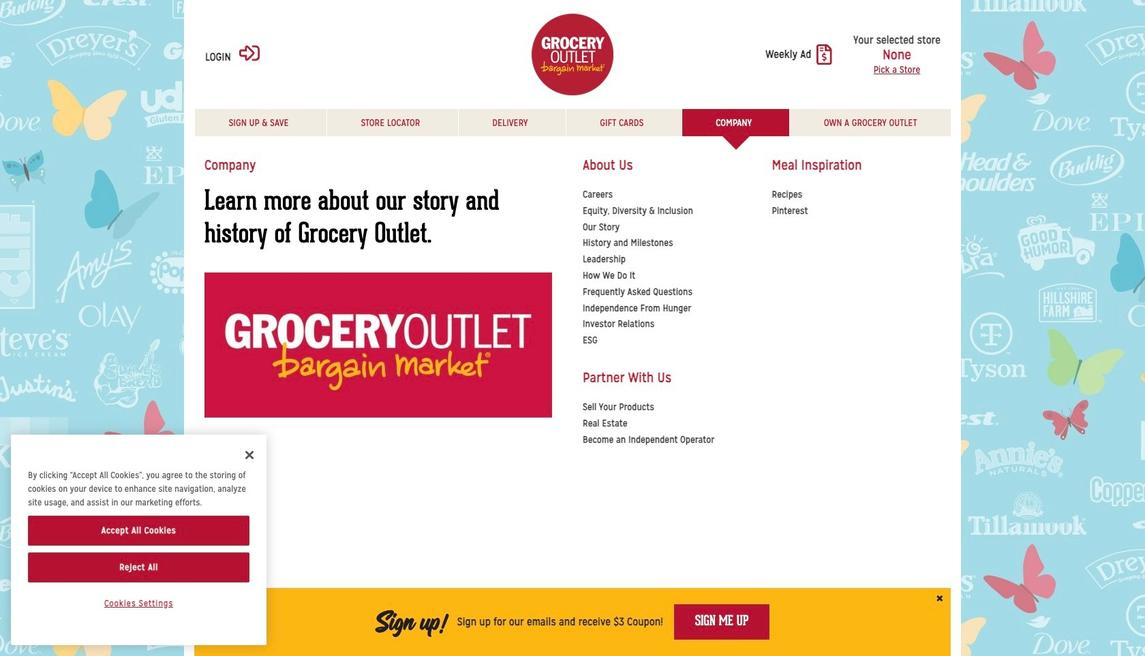Task type: describe. For each thing, give the bounding box(es) containing it.
file invoice dollar image
[[817, 44, 833, 65]]

sign in alt image
[[239, 43, 260, 63]]



Task type: locate. For each thing, give the bounding box(es) containing it.
navigation
[[194, 109, 951, 469]]

grocery outlet image
[[532, 14, 614, 95]]

grocery outlet bargain market image
[[205, 273, 552, 418]]



